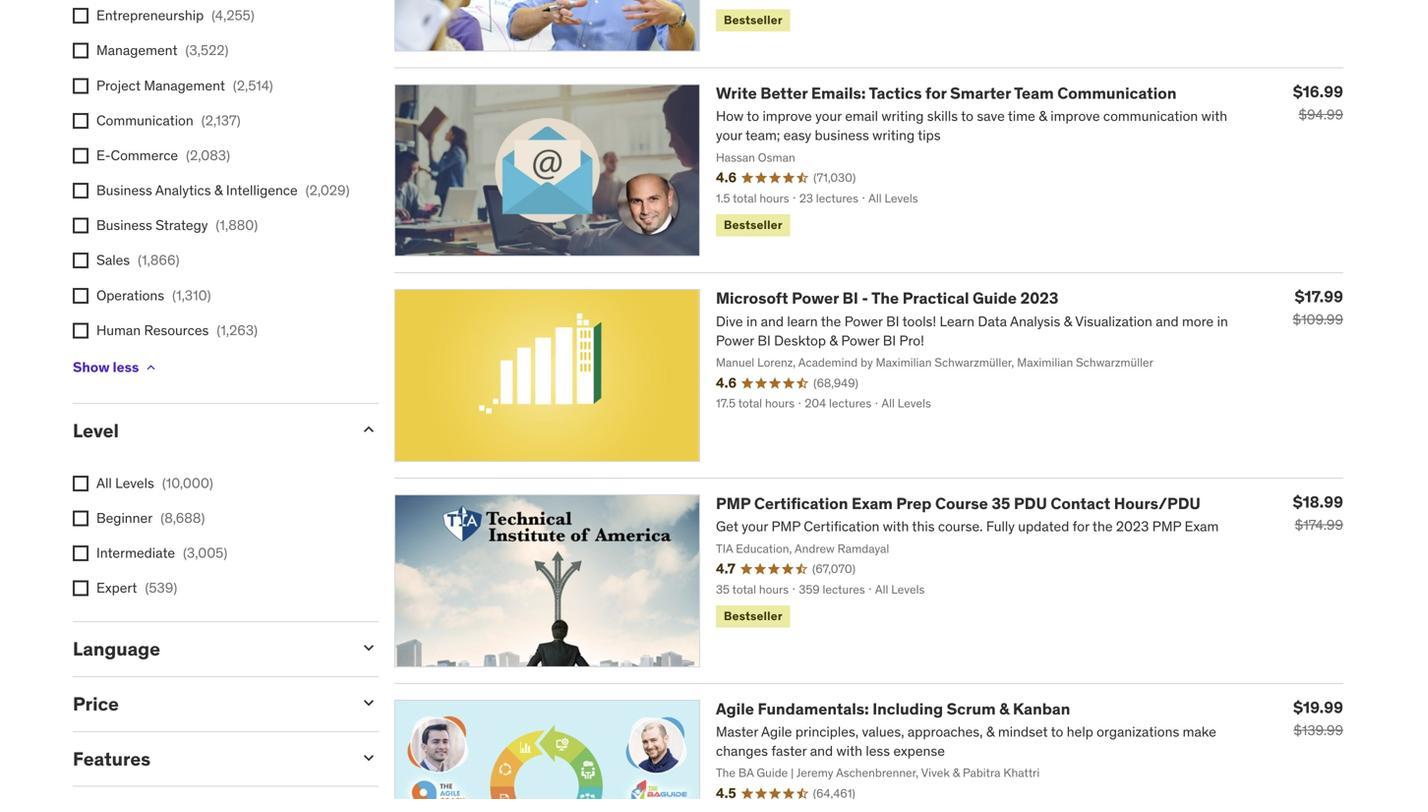 Task type: locate. For each thing, give the bounding box(es) containing it.
better
[[761, 83, 808, 103]]

fundamentals:
[[758, 699, 869, 719]]

exam
[[852, 494, 893, 514]]

0 vertical spatial business
[[96, 182, 152, 199]]

(1,263)
[[217, 322, 258, 339]]

xsmall image for management
[[73, 43, 89, 59]]

for
[[926, 83, 947, 103]]

3 small image from the top
[[359, 693, 379, 713]]

emails:
[[811, 83, 866, 103]]

xsmall image for entrepreneurship
[[73, 8, 89, 24]]

intermediate (3,005)
[[96, 544, 227, 562]]

management
[[96, 41, 178, 59], [144, 76, 225, 94]]

2023
[[1021, 288, 1059, 309]]

management up communication (2,137)
[[144, 76, 225, 94]]

communication up commerce
[[96, 112, 194, 129]]

communication
[[1058, 83, 1177, 103], [96, 112, 194, 129]]

communication right the team
[[1058, 83, 1177, 103]]

4 xsmall image from the top
[[73, 183, 89, 199]]

xsmall image for all levels
[[73, 476, 89, 492]]

business strategy (1,880)
[[96, 217, 258, 234]]

$16.99 $94.99
[[1293, 82, 1344, 123]]

(539)
[[145, 579, 177, 597]]

business up sales
[[96, 217, 152, 234]]

business for business analytics & intelligence (2,029)
[[96, 182, 152, 199]]

(8,688)
[[161, 509, 205, 527]]

xsmall image for expert
[[73, 581, 89, 597]]

management (3,522)
[[96, 41, 229, 59]]

& right analytics
[[214, 182, 223, 199]]

features button
[[73, 747, 343, 771]]

0 vertical spatial &
[[214, 182, 223, 199]]

e-commerce (2,083)
[[96, 147, 230, 164]]

$17.99 $109.99
[[1293, 287, 1344, 329]]

intermediate
[[96, 544, 175, 562]]

xsmall image
[[73, 78, 89, 94], [73, 148, 89, 164], [73, 218, 89, 234], [73, 253, 89, 269], [73, 323, 89, 339], [143, 360, 159, 376], [73, 476, 89, 492], [73, 511, 89, 527], [73, 546, 89, 562], [73, 581, 89, 597]]

1 xsmall image from the top
[[73, 8, 89, 24]]

3 xsmall image from the top
[[73, 113, 89, 129]]

$17.99
[[1295, 287, 1344, 307]]

all
[[96, 474, 112, 492]]

(10,000)
[[162, 474, 213, 492]]

$19.99
[[1294, 698, 1344, 718]]

$19.99 $139.99
[[1294, 698, 1344, 740]]

$174.99
[[1295, 516, 1344, 534]]

prep
[[896, 494, 932, 514]]

price button
[[73, 692, 343, 716]]

1 horizontal spatial communication
[[1058, 83, 1177, 103]]

hours/pdu
[[1114, 494, 1201, 514]]

sales
[[96, 252, 130, 269]]

2 business from the top
[[96, 217, 152, 234]]

management down entrepreneurship
[[96, 41, 178, 59]]

write
[[716, 83, 757, 103]]

pmp
[[716, 494, 751, 514]]

1 small image from the top
[[359, 420, 379, 440]]

4 small image from the top
[[359, 748, 379, 768]]

practical
[[903, 288, 969, 309]]

communication (2,137)
[[96, 112, 241, 129]]

price
[[73, 692, 119, 716]]

0 vertical spatial communication
[[1058, 83, 1177, 103]]

0 horizontal spatial communication
[[96, 112, 194, 129]]

all levels (10,000)
[[96, 474, 213, 492]]

xsmall image
[[73, 8, 89, 24], [73, 43, 89, 59], [73, 113, 89, 129], [73, 183, 89, 199], [73, 288, 89, 304]]

levels
[[115, 474, 154, 492]]

1 horizontal spatial &
[[1000, 699, 1010, 719]]

level
[[73, 419, 119, 443]]

xsmall image for project management
[[73, 78, 89, 94]]

kanban
[[1013, 699, 1071, 719]]

(1,310)
[[172, 287, 211, 304]]

beginner (8,688)
[[96, 509, 205, 527]]

agile fundamentals: including scrum & kanban
[[716, 699, 1071, 719]]

business down commerce
[[96, 182, 152, 199]]

project
[[96, 76, 141, 94]]

pmp certification exam prep course 35 pdu contact hours/pdu
[[716, 494, 1201, 514]]

guide
[[973, 288, 1017, 309]]

xsmall image for beginner
[[73, 511, 89, 527]]

small image
[[359, 420, 379, 440], [359, 639, 379, 658], [359, 693, 379, 713], [359, 748, 379, 768]]

business
[[96, 182, 152, 199], [96, 217, 152, 234]]

1 vertical spatial business
[[96, 217, 152, 234]]

2 small image from the top
[[359, 639, 379, 658]]

1 business from the top
[[96, 182, 152, 199]]

expert
[[96, 579, 137, 597]]

5 xsmall image from the top
[[73, 288, 89, 304]]

&
[[214, 182, 223, 199], [1000, 699, 1010, 719]]

-
[[862, 288, 869, 309]]

2 xsmall image from the top
[[73, 43, 89, 59]]

small image for features
[[359, 748, 379, 768]]

& right scrum
[[1000, 699, 1010, 719]]

(1,866)
[[138, 252, 180, 269]]

xsmall image for sales
[[73, 253, 89, 269]]

small image for language
[[359, 639, 379, 658]]

write better emails: tactics for smarter team communication link
[[716, 83, 1177, 103]]

(2,029)
[[306, 182, 350, 199]]

expert (539)
[[96, 579, 177, 597]]

strategy
[[156, 217, 208, 234]]

(4,255)
[[212, 6, 254, 24]]

0 horizontal spatial &
[[214, 182, 223, 199]]



Task type: vqa. For each thing, say whether or not it's contained in the screenshot.
top the Personal
no



Task type: describe. For each thing, give the bounding box(es) containing it.
microsoft power bi - the practical guide 2023 link
[[716, 288, 1059, 309]]

including
[[873, 699, 943, 719]]

xsmall image for intermediate
[[73, 546, 89, 562]]

$109.99
[[1293, 311, 1344, 329]]

$18.99
[[1293, 492, 1344, 513]]

(2,514)
[[233, 76, 273, 94]]

xsmall image for operations
[[73, 288, 89, 304]]

(3,522)
[[185, 41, 229, 59]]

less
[[113, 359, 139, 376]]

scrum
[[947, 699, 996, 719]]

microsoft power bi - the practical guide 2023
[[716, 288, 1059, 309]]

0 vertical spatial management
[[96, 41, 178, 59]]

$94.99
[[1299, 106, 1344, 123]]

intelligence
[[226, 182, 298, 199]]

certification
[[754, 494, 848, 514]]

tactics
[[869, 83, 922, 103]]

pdu
[[1014, 494, 1047, 514]]

35
[[992, 494, 1011, 514]]

pmp certification exam prep course 35 pdu contact hours/pdu link
[[716, 494, 1201, 514]]

contact
[[1051, 494, 1111, 514]]

sales (1,866)
[[96, 252, 180, 269]]

xsmall image for business
[[73, 183, 89, 199]]

show
[[73, 359, 110, 376]]

business for business strategy (1,880)
[[96, 217, 152, 234]]

small image for level
[[359, 420, 379, 440]]

language
[[73, 638, 160, 661]]

$16.99
[[1293, 82, 1344, 102]]

microsoft
[[716, 288, 788, 309]]

1 vertical spatial management
[[144, 76, 225, 94]]

course
[[935, 494, 988, 514]]

entrepreneurship
[[96, 6, 204, 24]]

analytics
[[155, 182, 211, 199]]

beginner
[[96, 509, 153, 527]]

operations
[[96, 287, 164, 304]]

smarter
[[950, 83, 1011, 103]]

agile fundamentals: including scrum & kanban link
[[716, 699, 1071, 719]]

show less
[[73, 359, 139, 376]]

level button
[[73, 419, 343, 443]]

bi
[[843, 288, 859, 309]]

(2,083)
[[186, 147, 230, 164]]

language button
[[73, 638, 343, 661]]

1 vertical spatial communication
[[96, 112, 194, 129]]

(2,137)
[[201, 112, 241, 129]]

xsmall image for business strategy
[[73, 218, 89, 234]]

team
[[1014, 83, 1054, 103]]

xsmall image for e-commerce
[[73, 148, 89, 164]]

1 vertical spatial &
[[1000, 699, 1010, 719]]

commerce
[[111, 147, 178, 164]]

human
[[96, 322, 141, 339]]

show less button
[[73, 348, 159, 388]]

human resources (1,263)
[[96, 322, 258, 339]]

$18.99 $174.99
[[1293, 492, 1344, 534]]

operations (1,310)
[[96, 287, 211, 304]]

write better emails: tactics for smarter team communication
[[716, 83, 1177, 103]]

(1,880)
[[216, 217, 258, 234]]

power
[[792, 288, 839, 309]]

$139.99
[[1294, 722, 1344, 740]]

xsmall image for communication
[[73, 113, 89, 129]]

(3,005)
[[183, 544, 227, 562]]

features
[[73, 747, 151, 771]]

agile
[[716, 699, 754, 719]]

xsmall image inside show less button
[[143, 360, 159, 376]]

e-
[[96, 147, 111, 164]]

the
[[872, 288, 899, 309]]

project management (2,514)
[[96, 76, 273, 94]]

business analytics & intelligence (2,029)
[[96, 182, 350, 199]]

small image for price
[[359, 693, 379, 713]]

entrepreneurship (4,255)
[[96, 6, 254, 24]]

xsmall image for human resources
[[73, 323, 89, 339]]



